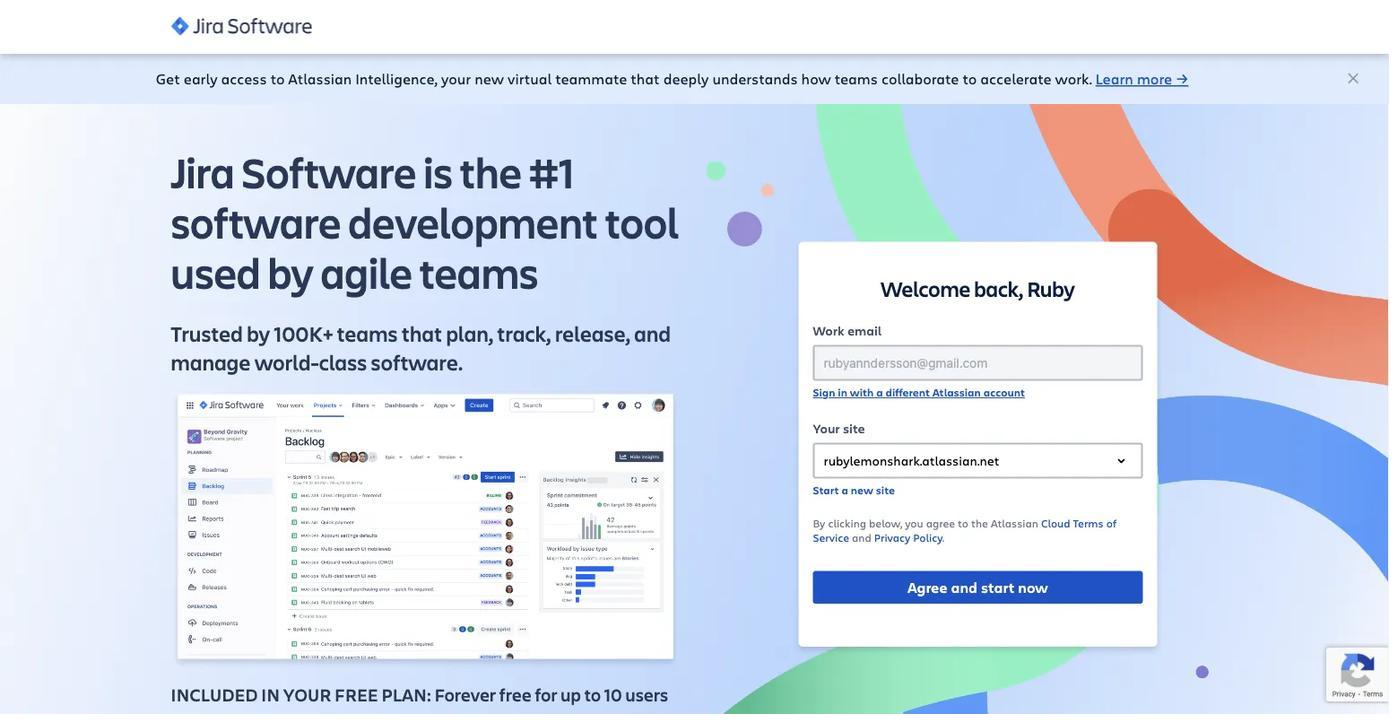 Task type: vqa. For each thing, say whether or not it's contained in the screenshot.
Productivity How to get unstuck: tips for moving past analysis paralysis
no



Task type: describe. For each thing, give the bounding box(es) containing it.
used
[[171, 244, 261, 301]]

free
[[335, 683, 379, 706]]

work
[[813, 322, 845, 339]]

your
[[283, 683, 332, 706]]

work.
[[1055, 69, 1092, 88]]

is
[[424, 144, 453, 200]]

jsw backlog image. image
[[171, 391, 680, 670]]

of
[[1107, 516, 1117, 531]]

start
[[981, 578, 1015, 597]]

back,
[[974, 274, 1024, 302]]

by inside jira software is the #1 software development tool used by agile teams
[[268, 244, 314, 301]]

rubylemonshark.atlassian.net
[[824, 452, 1000, 469]]

start a new site
[[813, 483, 895, 497]]

privacy
[[874, 530, 911, 545]]

sign in with a different atlassian account
[[813, 385, 1025, 400]]

10
[[604, 683, 622, 706]]

sign
[[813, 385, 836, 400]]

deeply
[[664, 69, 709, 88]]

terms
[[1073, 516, 1104, 531]]

class
[[319, 348, 367, 376]]

below,
[[869, 516, 903, 531]]

tool
[[605, 194, 679, 251]]

software
[[171, 194, 341, 251]]

jira
[[171, 144, 235, 200]]

welcome back, ruby
[[881, 274, 1075, 302]]

more →
[[1137, 69, 1189, 88]]

free
[[499, 683, 532, 706]]

teams inside the trusted by 100k+ teams that plan, track, release, and manage world-class software.
[[337, 319, 398, 348]]

by
[[813, 516, 826, 531]]

access
[[221, 69, 267, 88]]

agree
[[908, 578, 948, 597]]

to left accelerate
[[963, 69, 977, 88]]

you
[[905, 516, 924, 531]]

track,
[[497, 319, 551, 348]]

clicking
[[828, 516, 867, 531]]

with
[[850, 385, 874, 400]]

in
[[261, 683, 280, 706]]

account
[[984, 385, 1025, 400]]

sign in with a different atlassian account link
[[813, 385, 1025, 400]]

that inside the trusted by 100k+ teams that plan, track, release, and manage world-class software.
[[402, 319, 442, 348]]

software.
[[371, 348, 463, 376]]

and inside the trusted by 100k+ teams that plan, track, release, and manage world-class software.
[[634, 319, 671, 348]]

trusted by 100k+ teams that plan, track, release, and manage world-class software.
[[171, 319, 671, 376]]

ruby
[[1027, 274, 1075, 302]]

users
[[626, 683, 668, 706]]

get early access to atlassian intelligence, your new virtual teammate that deeply understands how teams collaborate to accelerate work. learn more →
[[156, 69, 1189, 88]]

manage
[[171, 348, 251, 376]]

teammate
[[555, 69, 627, 88]]

1 horizontal spatial new
[[851, 483, 874, 497]]

and privacy policy .
[[850, 530, 945, 545]]

agree and start now
[[908, 578, 1048, 597]]

early
[[184, 69, 218, 88]]



Task type: locate. For each thing, give the bounding box(es) containing it.
work email
[[813, 322, 882, 339]]

learn
[[1096, 69, 1134, 88]]

1 vertical spatial a
[[842, 483, 848, 497]]

0 vertical spatial atlassian
[[288, 69, 352, 88]]

included in your free plan: forever free for up to 10 users
[[171, 683, 668, 706]]

rubylemonshark.atlassian.net button
[[813, 443, 1143, 479]]

atlassian
[[288, 69, 352, 88], [933, 385, 981, 400], [991, 516, 1039, 531]]

the
[[460, 144, 522, 200], [972, 516, 988, 531]]

1 vertical spatial site
[[876, 483, 895, 497]]

1 vertical spatial that
[[402, 319, 442, 348]]

included
[[171, 683, 258, 706]]

.
[[943, 530, 945, 545]]

1 vertical spatial and
[[852, 530, 872, 545]]

trusted
[[171, 319, 243, 348]]

1 vertical spatial teams
[[420, 244, 539, 301]]

for
[[535, 683, 558, 706]]

up
[[561, 683, 581, 706]]

by clicking below, you agree to the atlassian
[[813, 516, 1041, 531]]

and left privacy
[[852, 530, 872, 545]]

policy
[[913, 530, 943, 545]]

0 horizontal spatial a
[[842, 483, 848, 497]]

agile
[[321, 244, 413, 301]]

cloud terms of service
[[813, 516, 1117, 545]]

atlassian right the access
[[288, 69, 352, 88]]

teams inside jira software is the #1 software development tool used by agile teams
[[420, 244, 539, 301]]

accelerate
[[981, 69, 1052, 88]]

0 horizontal spatial new
[[475, 69, 504, 88]]

site
[[843, 420, 865, 437], [876, 483, 895, 497]]

by inside the trusted by 100k+ teams that plan, track, release, and manage world-class software.
[[247, 319, 270, 348]]

1 horizontal spatial site
[[876, 483, 895, 497]]

1 horizontal spatial a
[[877, 385, 883, 400]]

now
[[1018, 578, 1048, 597]]

your site
[[813, 420, 865, 437]]

that
[[631, 69, 660, 88], [402, 319, 442, 348]]

a
[[877, 385, 883, 400], [842, 483, 848, 497]]

0 vertical spatial the
[[460, 144, 522, 200]]

new right start
[[851, 483, 874, 497]]

1 horizontal spatial that
[[631, 69, 660, 88]]

your
[[441, 69, 471, 88]]

and right release,
[[634, 319, 671, 348]]

by up 100k+
[[268, 244, 314, 301]]

service
[[813, 530, 850, 545]]

0 vertical spatial and
[[634, 319, 671, 348]]

0 horizontal spatial and
[[634, 319, 671, 348]]

Work email field
[[815, 347, 1134, 379]]

a right start
[[842, 483, 848, 497]]

0 vertical spatial by
[[268, 244, 314, 301]]

plan,
[[446, 319, 494, 348]]

#1
[[529, 144, 575, 200]]

how
[[802, 69, 831, 88]]

atlassian down work email 'field'
[[933, 385, 981, 400]]

0 horizontal spatial atlassian
[[288, 69, 352, 88]]

new
[[475, 69, 504, 88], [851, 483, 874, 497]]

1 horizontal spatial and
[[852, 530, 872, 545]]

0 vertical spatial a
[[877, 385, 883, 400]]

and
[[634, 319, 671, 348], [852, 530, 872, 545], [951, 578, 978, 597]]

1 vertical spatial new
[[851, 483, 874, 497]]

email
[[848, 322, 882, 339]]

100k+
[[274, 319, 333, 348]]

1 vertical spatial by
[[247, 319, 270, 348]]

the right .
[[972, 516, 988, 531]]

0 vertical spatial that
[[631, 69, 660, 88]]

teams right how
[[835, 69, 878, 88]]

that up software.
[[402, 319, 442, 348]]

software
[[242, 144, 417, 200]]

2 horizontal spatial and
[[951, 578, 978, 597]]

site right your
[[843, 420, 865, 437]]

that left deeply
[[631, 69, 660, 88]]

2 vertical spatial teams
[[337, 319, 398, 348]]

site up below,
[[876, 483, 895, 497]]

cloud
[[1041, 516, 1071, 531]]

0 vertical spatial teams
[[835, 69, 878, 88]]

2 vertical spatial and
[[951, 578, 978, 597]]

0 vertical spatial site
[[843, 420, 865, 437]]

to right the access
[[271, 69, 285, 88]]

2 vertical spatial atlassian
[[991, 516, 1039, 531]]

1 vertical spatial the
[[972, 516, 988, 531]]

agree
[[926, 516, 955, 531]]

by up world-
[[247, 319, 270, 348]]

different
[[886, 385, 930, 400]]

0 horizontal spatial that
[[402, 319, 442, 348]]

in
[[838, 385, 848, 400]]

jira software is the #1 software development tool used by agile teams
[[171, 144, 679, 301]]

forever
[[435, 683, 496, 706]]

release,
[[555, 319, 631, 348]]

and left start on the right bottom
[[951, 578, 978, 597]]

1 horizontal spatial the
[[972, 516, 988, 531]]

virtual
[[508, 69, 552, 88]]

0 horizontal spatial the
[[460, 144, 522, 200]]

teams up plan,
[[420, 244, 539, 301]]

start
[[813, 483, 839, 497]]

2 horizontal spatial teams
[[835, 69, 878, 88]]

new right your
[[475, 69, 504, 88]]

a right with
[[877, 385, 883, 400]]

0 vertical spatial new
[[475, 69, 504, 88]]

0 horizontal spatial site
[[843, 420, 865, 437]]

to
[[271, 69, 285, 88], [963, 69, 977, 88], [958, 516, 969, 531], [585, 683, 601, 706]]

1 horizontal spatial atlassian
[[933, 385, 981, 400]]

1 horizontal spatial teams
[[420, 244, 539, 301]]

your
[[813, 420, 840, 437]]

development
[[348, 194, 598, 251]]

get
[[156, 69, 180, 88]]

teams up class
[[337, 319, 398, 348]]

2 horizontal spatial atlassian
[[991, 516, 1039, 531]]

teams
[[835, 69, 878, 88], [420, 244, 539, 301], [337, 319, 398, 348]]

0 horizontal spatial teams
[[337, 319, 398, 348]]

atlassian left cloud
[[991, 516, 1039, 531]]

welcome
[[881, 274, 971, 302]]

privacy policy link
[[874, 530, 943, 545]]

learn more → link
[[1096, 69, 1189, 88]]

agree and start now button
[[813, 571, 1143, 604]]

to left the 10
[[585, 683, 601, 706]]

plan:
[[382, 683, 432, 706]]

to right agree
[[958, 516, 969, 531]]

by
[[268, 244, 314, 301], [247, 319, 270, 348]]

collaborate
[[882, 69, 959, 88]]

intelligence,
[[356, 69, 438, 88]]

the right is
[[460, 144, 522, 200]]

the inside jira software is the #1 software development tool used by agile teams
[[460, 144, 522, 200]]

cloud terms of service link
[[813, 516, 1117, 545]]

and inside agree and start now button
[[951, 578, 978, 597]]

1 vertical spatial atlassian
[[933, 385, 981, 400]]

world-
[[254, 348, 319, 376]]

understands
[[713, 69, 798, 88]]



